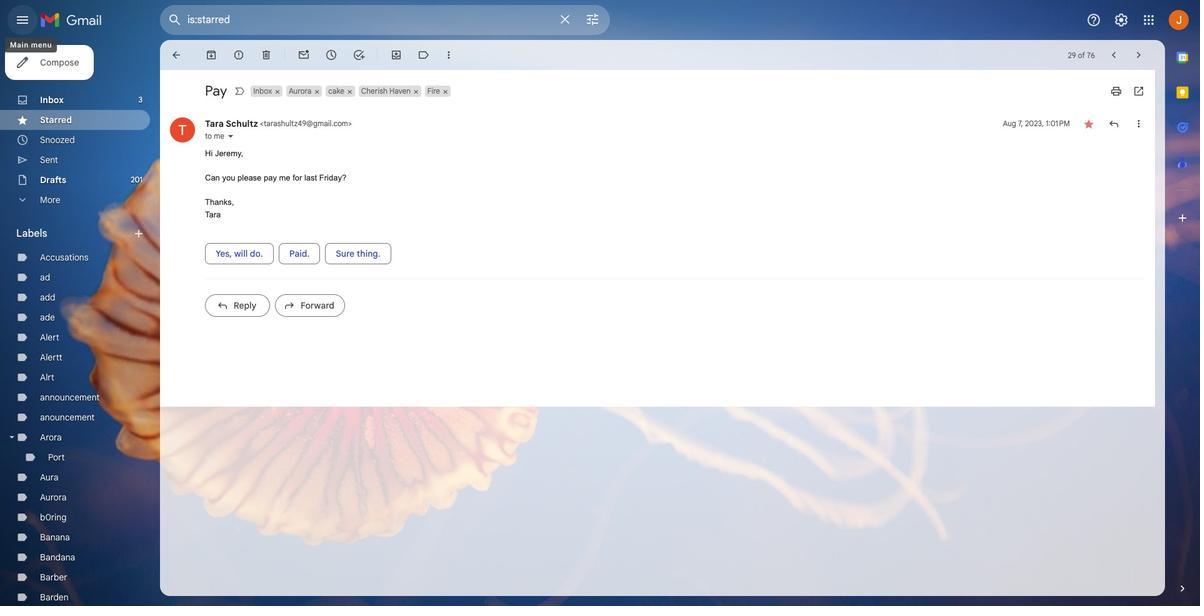 Task type: vqa. For each thing, say whether or not it's contained in the screenshot.
ago
no



Task type: locate. For each thing, give the bounding box(es) containing it.
alertt link
[[40, 352, 62, 363]]

newer image
[[1108, 49, 1121, 61]]

me left the for
[[279, 173, 291, 183]]

arora link
[[40, 432, 62, 443]]

1 horizontal spatial inbox
[[254, 86, 272, 96]]

alertt
[[40, 352, 62, 363]]

forward
[[301, 300, 335, 312]]

cake
[[329, 86, 345, 96]]

you
[[222, 173, 235, 183]]

aurora
[[289, 86, 312, 96], [40, 492, 67, 504]]

tara inside thanks, tara
[[205, 210, 221, 219]]

3
[[139, 95, 143, 104]]

0 horizontal spatial aurora
[[40, 492, 67, 504]]

cherish haven button
[[359, 86, 412, 97]]

1 vertical spatial me
[[279, 173, 291, 183]]

inbox up <
[[254, 86, 272, 96]]

jeremy,
[[215, 149, 243, 158]]

0 horizontal spatial inbox
[[40, 94, 64, 106]]

0 vertical spatial aurora
[[289, 86, 312, 96]]

None search field
[[160, 5, 610, 35]]

b0ring link
[[40, 512, 67, 524]]

2 tara from the top
[[205, 210, 221, 219]]

aura
[[40, 472, 58, 484]]

sure thing.
[[336, 248, 381, 260]]

friday?
[[320, 173, 347, 183]]

0 vertical spatial tara
[[205, 118, 224, 129]]

inbox up starred link
[[40, 94, 64, 106]]

2023,
[[1026, 119, 1045, 128]]

yes, will do. button
[[205, 243, 274, 265]]

barber
[[40, 572, 67, 584]]

compose
[[40, 57, 79, 68]]

me right to
[[214, 131, 225, 141]]

reply
[[234, 300, 257, 312]]

cherish haven
[[361, 86, 411, 96]]

thanks, tara
[[205, 198, 234, 219]]

1 vertical spatial aurora
[[40, 492, 67, 504]]

support image
[[1087, 13, 1102, 28]]

snoozed
[[40, 134, 75, 146]]

arora
[[40, 432, 62, 443]]

aurora up tarashultz49@gmail.com
[[289, 86, 312, 96]]

Search mail text field
[[188, 14, 550, 26]]

cherish
[[361, 86, 388, 96]]

can you please pay me for last friday?
[[205, 173, 349, 183]]

inbox inside labels navigation
[[40, 94, 64, 106]]

1 horizontal spatial me
[[279, 173, 291, 183]]

tara up "to me"
[[205, 118, 224, 129]]

show details image
[[227, 133, 235, 140]]

drafts link
[[40, 175, 66, 186]]

yes, will do.
[[216, 248, 263, 260]]

to me
[[205, 131, 225, 141]]

banana link
[[40, 532, 70, 544]]

advanced search options image
[[580, 7, 605, 32]]

1 vertical spatial tara
[[205, 210, 221, 219]]

banana
[[40, 532, 70, 544]]

sent
[[40, 155, 58, 166]]

main menu image
[[15, 13, 30, 28]]

barber link
[[40, 572, 67, 584]]

tara down thanks,
[[205, 210, 221, 219]]

more image
[[443, 49, 455, 61]]

aug 7, 2023, 1:01 pm cell
[[1004, 118, 1071, 130]]

aurora for aurora "button"
[[289, 86, 312, 96]]

1 horizontal spatial aurora
[[289, 86, 312, 96]]

last
[[305, 173, 317, 183]]

alrt
[[40, 372, 54, 383]]

settings image
[[1115, 13, 1130, 28]]

aurora inside labels navigation
[[40, 492, 67, 504]]

inbox inside 'button'
[[254, 86, 272, 96]]

barden
[[40, 592, 69, 604]]

drafts
[[40, 175, 66, 186]]

snooze image
[[325, 49, 338, 61]]

aug 7, 2023, 1:01 pm
[[1004, 119, 1071, 128]]

to
[[205, 131, 212, 141]]

pay
[[205, 83, 227, 99]]

ade
[[40, 312, 55, 323]]

aurora link
[[40, 492, 67, 504]]

aurora inside "button"
[[289, 86, 312, 96]]

alert link
[[40, 332, 59, 343]]

0 vertical spatial me
[[214, 131, 225, 141]]

ad link
[[40, 272, 50, 283]]

tab list
[[1166, 40, 1201, 562]]

please
[[238, 173, 262, 183]]

labels
[[16, 228, 47, 240]]

ade link
[[40, 312, 55, 323]]

more button
[[0, 190, 150, 210]]

add
[[40, 292, 55, 303]]

29
[[1069, 50, 1077, 60]]

tara
[[205, 118, 224, 129], [205, 210, 221, 219]]

starred
[[40, 114, 72, 126]]

inbox for the inbox 'button'
[[254, 86, 272, 96]]

alert
[[40, 332, 59, 343]]

7,
[[1019, 119, 1024, 128]]

aurora up b0ring link
[[40, 492, 67, 504]]

inbox
[[254, 86, 272, 96], [40, 94, 64, 106]]



Task type: describe. For each thing, give the bounding box(es) containing it.
yes,
[[216, 248, 232, 260]]

schultz
[[226, 118, 258, 129]]

more
[[40, 195, 60, 206]]

barden link
[[40, 592, 69, 604]]

older image
[[1133, 49, 1146, 61]]

move to inbox image
[[390, 49, 403, 61]]

201
[[131, 175, 143, 185]]

clear search image
[[553, 7, 578, 32]]

1:01 pm
[[1047, 119, 1071, 128]]

search mail image
[[164, 9, 186, 31]]

inbox for inbox link
[[40, 94, 64, 106]]

add link
[[40, 292, 55, 303]]

labels heading
[[16, 228, 133, 240]]

0 horizontal spatial me
[[214, 131, 225, 141]]

bandana
[[40, 552, 75, 564]]

aura link
[[40, 472, 58, 484]]

port link
[[48, 452, 65, 464]]

port
[[48, 452, 65, 464]]

bandana link
[[40, 552, 75, 564]]

report spam image
[[233, 49, 245, 61]]

accusations link
[[40, 252, 89, 263]]

tara schultz cell
[[205, 118, 352, 129]]

fire button
[[425, 86, 442, 97]]

red star image
[[1083, 118, 1096, 130]]

of
[[1079, 50, 1086, 60]]

announcement link
[[40, 392, 100, 403]]

fire
[[428, 86, 440, 96]]

pay
[[264, 173, 277, 183]]

tarashultz49@gmail.com
[[264, 119, 348, 128]]

sure
[[336, 248, 355, 260]]

accusations
[[40, 252, 89, 263]]

cake button
[[326, 86, 346, 97]]

aurora button
[[287, 86, 313, 97]]

main menu
[[10, 41, 52, 49]]

labels navigation
[[0, 40, 160, 607]]

hi
[[205, 149, 213, 158]]

reply link
[[205, 295, 270, 317]]

do.
[[250, 248, 263, 260]]

aurora for aurora link
[[40, 492, 67, 504]]

>
[[348, 119, 352, 128]]

anouncement
[[40, 412, 95, 423]]

red-star checkbox
[[1083, 118, 1096, 130]]

anouncement link
[[40, 412, 95, 423]]

labels image
[[418, 49, 430, 61]]

will
[[234, 248, 248, 260]]

archive image
[[205, 49, 218, 61]]

sent link
[[40, 155, 58, 166]]

can
[[205, 173, 220, 183]]

76
[[1088, 50, 1096, 60]]

for
[[293, 173, 302, 183]]

inbox button
[[251, 86, 273, 97]]

back to starred image
[[170, 49, 183, 61]]

compose button
[[5, 45, 94, 80]]

thanks,
[[205, 198, 234, 207]]

hi jeremy,
[[205, 149, 246, 158]]

forward link
[[275, 295, 345, 317]]

gmail image
[[40, 8, 108, 33]]

inbox link
[[40, 94, 64, 106]]

sure thing. button
[[325, 243, 391, 265]]

paid.
[[289, 248, 310, 260]]

delete image
[[260, 49, 273, 61]]

paid. button
[[279, 243, 320, 265]]

snoozed link
[[40, 134, 75, 146]]

thing.
[[357, 248, 381, 260]]

add to tasks image
[[353, 49, 365, 61]]

<
[[260, 119, 264, 128]]

29 of 76
[[1069, 50, 1096, 60]]

1 tara from the top
[[205, 118, 224, 129]]

menu
[[31, 41, 52, 49]]

tara schultz < tarashultz49@gmail.com >
[[205, 118, 352, 129]]

haven
[[390, 86, 411, 96]]

b0ring
[[40, 512, 67, 524]]

ad
[[40, 272, 50, 283]]

main
[[10, 41, 29, 49]]

aug
[[1004, 119, 1017, 128]]

alrt link
[[40, 372, 54, 383]]

announcement
[[40, 392, 100, 403]]



